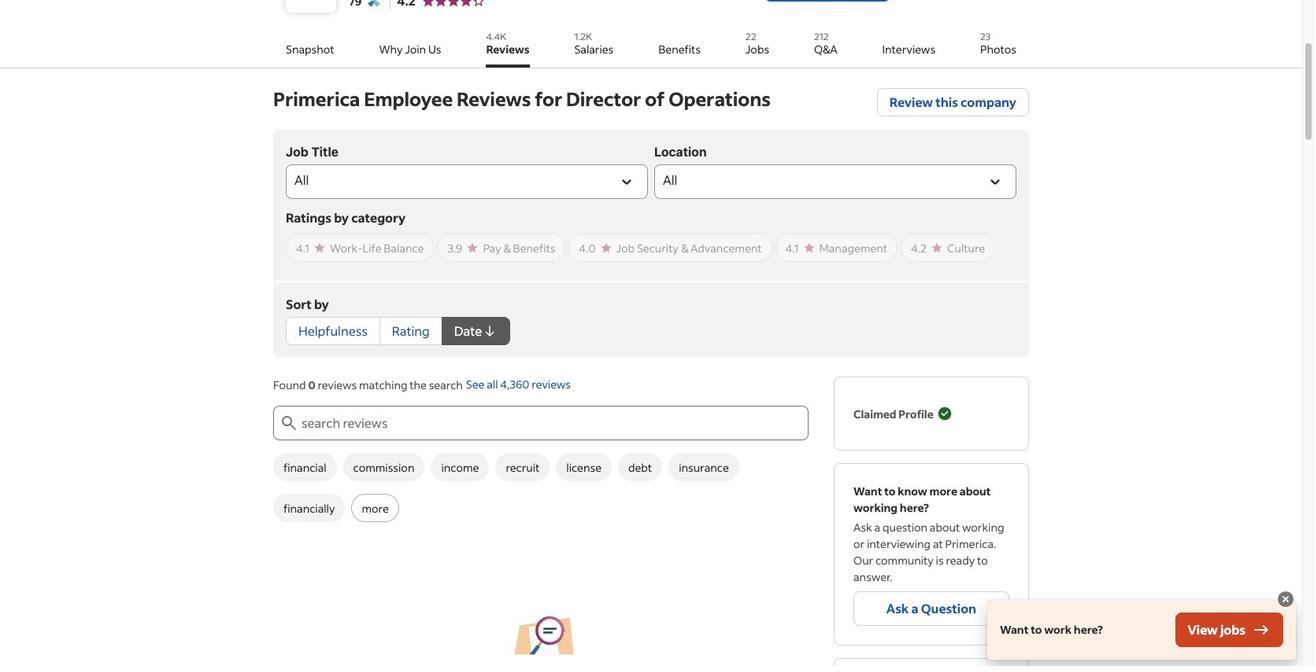 Task type: locate. For each thing, give the bounding box(es) containing it.
0 horizontal spatial here?
[[900, 501, 929, 516]]

view jobs
[[1188, 622, 1246, 639]]

1.2k salaries
[[574, 31, 614, 57]]

working up the primerica.
[[962, 520, 1004, 535]]

0 horizontal spatial more
[[362, 501, 389, 516]]

2 all from the left
[[663, 172, 677, 189]]

why
[[379, 42, 403, 57]]

1 horizontal spatial ask
[[886, 601, 909, 617]]

1 horizontal spatial want
[[1000, 623, 1029, 638]]

rating
[[392, 323, 430, 339]]

see
[[466, 377, 485, 392]]

want left know
[[853, 484, 882, 499]]

0 horizontal spatial ask
[[853, 520, 872, 535]]

interviews
[[882, 42, 935, 57]]

salaries
[[574, 42, 614, 57]]

know
[[898, 484, 927, 499]]

all down location
[[663, 172, 677, 189]]

1 horizontal spatial here?
[[1074, 623, 1103, 638]]

question
[[883, 520, 927, 535]]

income
[[441, 460, 479, 475]]

want for want to work here?
[[1000, 623, 1029, 638]]

ask up the or
[[853, 520, 872, 535]]

more right know
[[929, 484, 957, 499]]

income link
[[431, 453, 489, 482]]

1 vertical spatial by
[[314, 296, 329, 313]]

more down commission link
[[362, 501, 389, 516]]

1 vertical spatial about
[[930, 520, 960, 535]]

0 vertical spatial more
[[929, 484, 957, 499]]

Input keywords to search reviews field
[[298, 406, 809, 441]]

0 horizontal spatial all
[[294, 172, 309, 189]]

location
[[654, 145, 707, 159]]

here? down know
[[900, 501, 929, 516]]

operations
[[669, 87, 771, 111]]

benefits link
[[658, 25, 701, 68]]

1 vertical spatial want
[[1000, 623, 1029, 638]]

all down job
[[294, 172, 309, 189]]

0 horizontal spatial by
[[314, 296, 329, 313]]

a up the interviewing
[[874, 520, 880, 535]]

insurance
[[679, 460, 729, 475]]

more
[[929, 484, 957, 499], [362, 501, 389, 516]]

to down the primerica.
[[977, 553, 988, 568]]

license
[[566, 460, 601, 475]]

interviews link
[[882, 25, 935, 68]]

search
[[429, 378, 463, 393]]

0 vertical spatial here?
[[900, 501, 929, 516]]

0 vertical spatial reviews
[[486, 42, 529, 57]]

0 horizontal spatial want
[[853, 484, 882, 499]]

interviewing
[[867, 537, 931, 552]]

job title
[[286, 145, 339, 159]]

0 horizontal spatial to
[[884, 484, 896, 499]]

snapshot link
[[286, 25, 334, 68]]

1 horizontal spatial all
[[663, 172, 677, 189]]

about up at
[[930, 520, 960, 535]]

2 horizontal spatial to
[[1031, 623, 1042, 638]]

the
[[410, 378, 427, 393]]

date link
[[442, 317, 510, 346]]

more inside want to know more about working here? ask a question about working or interviewing at primerica. our community is ready to answer.
[[929, 484, 957, 499]]

to left know
[[884, 484, 896, 499]]

about
[[960, 484, 991, 499], [930, 520, 960, 535]]

claimed profile button
[[853, 397, 952, 431]]

ask inside want to know more about working here? ask a question about working or interviewing at primerica. our community is ready to answer.
[[853, 520, 872, 535]]

ask down answer.
[[886, 601, 909, 617]]

group
[[286, 317, 510, 346]]

212 q&a
[[814, 31, 837, 57]]

work wellbeing logo image
[[368, 0, 380, 7]]

all for location
[[663, 172, 677, 189]]

group containing helpfulness
[[286, 317, 510, 346]]

close image
[[1276, 590, 1295, 609]]

0 vertical spatial a
[[874, 520, 880, 535]]

2 vertical spatial to
[[1031, 623, 1042, 638]]

q&a
[[814, 42, 837, 57]]

1 horizontal spatial working
[[962, 520, 1004, 535]]

0 vertical spatial by
[[334, 209, 349, 226]]

primerica
[[273, 87, 360, 111]]

0 vertical spatial about
[[960, 484, 991, 499]]

helpfulness
[[298, 323, 368, 339]]

to
[[884, 484, 896, 499], [977, 553, 988, 568], [1031, 623, 1042, 638]]

all
[[294, 172, 309, 189], [663, 172, 677, 189]]

reviews
[[486, 42, 529, 57], [457, 87, 531, 111]]

ask
[[853, 520, 872, 535], [886, 601, 909, 617]]

0 vertical spatial to
[[884, 484, 896, 499]]

1 horizontal spatial to
[[977, 553, 988, 568]]

reviews
[[532, 377, 571, 392], [318, 378, 357, 393]]

1 all from the left
[[294, 172, 309, 189]]

want inside want to know more about working here? ask a question about working or interviewing at primerica. our community is ready to answer.
[[853, 484, 882, 499]]

reviews right 4,360
[[532, 377, 571, 392]]

join
[[405, 42, 426, 57]]

recruit link
[[496, 453, 550, 482]]

by right ratings
[[334, 209, 349, 226]]

by
[[334, 209, 349, 226], [314, 296, 329, 313]]

answer.
[[853, 570, 892, 585]]

want left work
[[1000, 623, 1029, 638]]

at
[[933, 537, 943, 552]]

1 vertical spatial a
[[911, 601, 918, 617]]

working
[[853, 501, 898, 516], [962, 520, 1004, 535]]

claimed profile
[[853, 407, 933, 422]]

by right sort
[[314, 296, 329, 313]]

financially link
[[273, 494, 345, 523]]

ratings
[[286, 209, 331, 226]]

1 horizontal spatial by
[[334, 209, 349, 226]]

0 vertical spatial ask
[[853, 520, 872, 535]]

reviews right the 0
[[318, 378, 357, 393]]

reviews up the primerica employee reviews for director of operations
[[486, 42, 529, 57]]

ready
[[946, 553, 975, 568]]

employee
[[364, 87, 453, 111]]

our
[[853, 553, 873, 568]]

1 vertical spatial reviews
[[457, 87, 531, 111]]

1 vertical spatial ask
[[886, 601, 909, 617]]

1 horizontal spatial more
[[929, 484, 957, 499]]

0
[[308, 378, 315, 393]]

helpfulness link
[[286, 317, 380, 346]]

1 vertical spatial to
[[977, 553, 988, 568]]

working up the 'question'
[[853, 501, 898, 516]]

reviews left for
[[457, 87, 531, 111]]

found
[[273, 378, 306, 393]]

to left work
[[1031, 623, 1042, 638]]

title
[[311, 145, 339, 159]]

4.4k reviews
[[486, 31, 529, 57]]

want
[[853, 484, 882, 499], [1000, 623, 1029, 638]]

0 horizontal spatial a
[[874, 520, 880, 535]]

review this company
[[890, 94, 1016, 110]]

here?
[[900, 501, 929, 516], [1074, 623, 1103, 638]]

1 vertical spatial working
[[962, 520, 1004, 535]]

0 vertical spatial want
[[853, 484, 882, 499]]

why join us link
[[379, 25, 441, 68]]

community
[[875, 553, 934, 568]]

a
[[874, 520, 880, 535], [911, 601, 918, 617]]

commission
[[353, 460, 414, 475]]

0 horizontal spatial working
[[853, 501, 898, 516]]

a left question
[[911, 601, 918, 617]]

1 vertical spatial more
[[362, 501, 389, 516]]

to for want to know more about working here? ask a question about working or interviewing at primerica. our community is ready to answer.
[[884, 484, 896, 499]]

date
[[454, 323, 482, 339]]

benefits
[[658, 42, 701, 57]]

commission link
[[343, 453, 425, 482]]

snapshot
[[286, 42, 334, 57]]

about up the primerica.
[[960, 484, 991, 499]]

here? right work
[[1074, 623, 1103, 638]]



Task type: vqa. For each thing, say whether or not it's contained in the screenshot.
time to the top
no



Task type: describe. For each thing, give the bounding box(es) containing it.
jobs
[[1220, 622, 1246, 639]]

all for job title
[[294, 172, 309, 189]]

jobs
[[745, 42, 769, 57]]

0 vertical spatial working
[[853, 501, 898, 516]]

want to know more about working here? ask a question about working or interviewing at primerica. our community is ready to answer.
[[853, 484, 1004, 585]]

director
[[566, 87, 641, 111]]

category
[[351, 209, 406, 226]]

why join us
[[379, 42, 441, 57]]

of
[[645, 87, 665, 111]]

view
[[1188, 622, 1218, 639]]

1 horizontal spatial a
[[911, 601, 918, 617]]

more inside button
[[362, 501, 389, 516]]

23 photos
[[980, 31, 1016, 57]]

work
[[1044, 623, 1072, 638]]

primerica employee reviews for director of operations
[[273, 87, 771, 111]]

primerica.
[[945, 537, 996, 552]]

0 horizontal spatial reviews
[[318, 378, 357, 393]]

a inside want to know more about working here? ask a question about working or interviewing at primerica. our community is ready to answer.
[[874, 520, 880, 535]]

want for want to know more about working here? ask a question about working or interviewing at primerica. our community is ready to answer.
[[853, 484, 882, 499]]

us
[[428, 42, 441, 57]]

matching
[[359, 378, 407, 393]]

ask inside ask a question link
[[886, 601, 909, 617]]

more button
[[352, 494, 399, 523]]

here? inside want to know more about working here? ask a question about working or interviewing at primerica. our community is ready to answer.
[[900, 501, 929, 516]]

license link
[[556, 453, 612, 482]]

is
[[936, 553, 944, 568]]

company
[[961, 94, 1016, 110]]

1.2k
[[574, 31, 592, 43]]

23
[[980, 31, 991, 43]]

4.4k
[[486, 31, 506, 43]]

view jobs link
[[1175, 613, 1283, 648]]

212
[[814, 31, 829, 43]]

claimed
[[853, 407, 896, 422]]

question
[[921, 601, 976, 617]]

22 jobs
[[745, 31, 769, 57]]

by for sort
[[314, 296, 329, 313]]

debt
[[628, 460, 652, 475]]

photos
[[980, 42, 1016, 57]]

review this company link
[[877, 88, 1029, 117]]

debt link
[[618, 453, 662, 482]]

for
[[535, 87, 562, 111]]

found 0 reviews matching the search see all 4,360 reviews
[[273, 377, 571, 393]]

sort by
[[286, 296, 329, 313]]

financial link
[[273, 453, 337, 482]]

to for want to work here?
[[1031, 623, 1042, 638]]

or
[[853, 537, 865, 552]]

financially
[[283, 501, 335, 516]]

insurance link
[[669, 453, 739, 482]]

rating link
[[379, 317, 442, 346]]

this
[[936, 94, 958, 110]]

22
[[745, 31, 756, 43]]

ratings by category
[[286, 209, 406, 226]]

want to work here?
[[1000, 623, 1103, 638]]

1 horizontal spatial reviews
[[532, 377, 571, 392]]

all
[[487, 377, 498, 392]]

4,360
[[500, 377, 529, 392]]

sort
[[286, 296, 312, 313]]

see all 4,360 reviews link
[[466, 377, 571, 394]]

profile
[[899, 407, 933, 422]]

ask a question link
[[853, 592, 1009, 627]]

1 vertical spatial here?
[[1074, 623, 1103, 638]]

financial
[[283, 460, 326, 475]]

recruit
[[506, 460, 540, 475]]

ask a question
[[886, 601, 976, 617]]

job
[[286, 145, 308, 159]]

review
[[890, 94, 933, 110]]

by for ratings
[[334, 209, 349, 226]]



